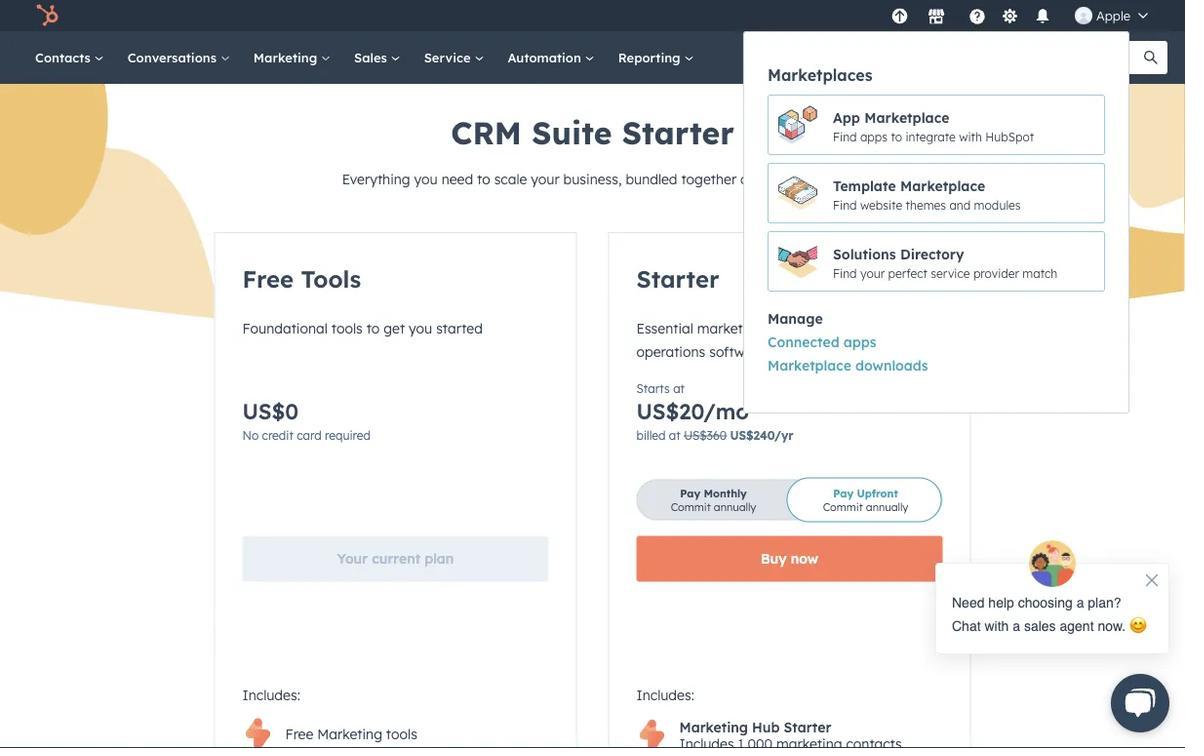 Task type: vqa. For each thing, say whether or not it's contained in the screenshot.


Task type: describe. For each thing, give the bounding box(es) containing it.
apple
[[1097, 7, 1131, 23]]

template
[[833, 177, 896, 194]]

reporting
[[618, 49, 684, 65]]

hubspot link
[[23, 4, 73, 27]]

app marketplace find apps to integrate with hubspot
[[833, 109, 1035, 144]]

credit
[[262, 428, 294, 443]]

scale
[[494, 171, 527, 188]]

suite
[[532, 113, 612, 152]]

help button
[[961, 0, 994, 31]]

settings image
[[1002, 8, 1019, 26]]

sales,
[[770, 320, 806, 337]]

marketing link
[[242, 31, 343, 84]]

chat widget region
[[916, 540, 1186, 748]]

1 includes: from the left
[[242, 686, 300, 704]]

marketplaces button
[[916, 0, 957, 31]]

with
[[959, 129, 983, 144]]

essential
[[637, 320, 694, 337]]

connected apps link
[[768, 331, 1105, 354]]

solutions directory find your perfect service provider match
[[833, 246, 1058, 280]]

commit for pay monthly
[[671, 500, 711, 514]]

foundational
[[242, 320, 328, 337]]

business,
[[564, 171, 622, 188]]

marketplace for template marketplace
[[901, 177, 986, 194]]

automation
[[508, 49, 585, 65]]

us$20
[[637, 398, 704, 425]]

bob builder image
[[1075, 7, 1093, 24]]

us$0
[[242, 398, 299, 425]]

service link
[[412, 31, 496, 84]]

current
[[372, 550, 421, 567]]

marketing for marketing hub starter
[[680, 719, 748, 736]]

annually for pay upfront
[[866, 500, 909, 514]]

0 horizontal spatial to
[[367, 320, 380, 337]]

1 vertical spatial you
[[409, 320, 432, 337]]

crm suite starter
[[451, 113, 735, 152]]

foundational tools to get you started
[[242, 320, 483, 337]]

website
[[861, 197, 903, 212]]

starter for marketing hub starter
[[784, 719, 832, 736]]

app
[[833, 109, 861, 126]]

marketing,
[[697, 320, 767, 337]]

modules
[[974, 197, 1021, 212]]

1 marketplaces menu from the top
[[743, 0, 1162, 414]]

together
[[682, 171, 737, 188]]

reporting link
[[607, 31, 706, 84]]

1 vertical spatial tools
[[386, 726, 417, 743]]

marketplaces
[[768, 65, 873, 85]]

card
[[297, 428, 322, 443]]

recommended
[[870, 248, 951, 261]]

commit for pay upfront
[[823, 500, 863, 514]]

Search HubSpot search field
[[911, 41, 1150, 74]]

starts
[[637, 381, 670, 396]]

apple button
[[1064, 0, 1160, 31]]

us$360
[[684, 428, 727, 443]]

find for app marketplace
[[833, 129, 857, 144]]

contacts link
[[23, 31, 116, 84]]

no
[[242, 428, 259, 443]]

us$240
[[730, 428, 775, 443]]

conversations
[[128, 49, 220, 65]]

starter for crm suite starter
[[622, 113, 735, 152]]

provider
[[974, 266, 1020, 280]]

everything you need to scale your business, bundled together and discounted.
[[342, 171, 843, 188]]

1 vertical spatial to
[[477, 171, 491, 188]]

themes
[[906, 197, 947, 212]]

2 marketplaces menu from the top
[[743, 31, 1130, 414]]

marketplace downloads link
[[768, 354, 1105, 378]]

upgrade image
[[891, 8, 909, 26]]

your current plan button
[[242, 536, 549, 582]]

marketplaces menu item
[[743, 0, 1130, 414]]

marketplaces group
[[744, 95, 1129, 292]]

to inside 'app marketplace find apps to integrate with hubspot'
[[891, 129, 903, 144]]

solutions directory image
[[779, 242, 818, 281]]

your current plan
[[337, 550, 454, 567]]

bundled
[[626, 171, 678, 188]]

cms,
[[863, 320, 895, 337]]

starts at us$20 /mo billed at us$360 us$240 /yr
[[637, 381, 794, 443]]

directory
[[901, 246, 965, 263]]

essential marketing, sales, service, cms, and operations software
[[637, 320, 924, 361]]

downloads
[[856, 357, 928, 374]]

manage
[[768, 310, 823, 327]]

/yr
[[775, 428, 794, 443]]

everything
[[342, 171, 410, 188]]

marketing for marketing
[[253, 49, 321, 65]]

manage connected apps marketplace downloads
[[768, 310, 928, 374]]

marketplaces image
[[928, 9, 945, 26]]



Task type: locate. For each thing, give the bounding box(es) containing it.
pay for pay monthly
[[680, 486, 701, 500]]

find inside 'app marketplace find apps to integrate with hubspot'
[[833, 129, 857, 144]]

tools
[[332, 320, 363, 337], [386, 726, 417, 743]]

find inside solutions directory find your perfect service provider match
[[833, 266, 857, 280]]

to right need
[[477, 171, 491, 188]]

1 horizontal spatial annually
[[866, 500, 909, 514]]

0 vertical spatial marketplace
[[865, 109, 950, 126]]

1 horizontal spatial pay
[[834, 486, 854, 500]]

manage group
[[744, 331, 1129, 378]]

tools
[[301, 264, 361, 294]]

match
[[1023, 266, 1058, 280]]

2 vertical spatial to
[[367, 320, 380, 337]]

1 vertical spatial at
[[669, 428, 681, 443]]

0 vertical spatial at
[[673, 381, 685, 396]]

annually inside pay upfront commit annually
[[866, 500, 909, 514]]

marketing inside marketing link
[[253, 49, 321, 65]]

need
[[442, 171, 473, 188]]

2 vertical spatial starter
[[784, 719, 832, 736]]

annually
[[714, 500, 757, 514], [866, 500, 909, 514]]

marketplace up the themes
[[901, 177, 986, 194]]

0 vertical spatial to
[[891, 129, 903, 144]]

service
[[931, 266, 970, 280]]

service,
[[810, 320, 859, 337]]

marketing
[[253, 49, 321, 65], [680, 719, 748, 736], [317, 726, 382, 743]]

commit inside pay upfront commit annually
[[823, 500, 863, 514]]

notifications image
[[1034, 9, 1052, 26]]

your
[[531, 171, 560, 188], [861, 266, 885, 280]]

0 vertical spatial apps
[[861, 129, 888, 144]]

1 vertical spatial find
[[833, 197, 857, 212]]

apps inside 'app marketplace find apps to integrate with hubspot'
[[861, 129, 888, 144]]

commit up the buy now button
[[823, 500, 863, 514]]

to left integrate
[[891, 129, 903, 144]]

1 commit from the left
[[671, 500, 711, 514]]

0 horizontal spatial includes:
[[242, 686, 300, 704]]

0 vertical spatial and
[[741, 171, 765, 188]]

and right the themes
[[950, 197, 971, 212]]

hubspot image
[[35, 4, 59, 27]]

service
[[424, 49, 475, 65]]

includes: up marketing hub starter
[[637, 686, 695, 704]]

marketplace inside manage connected apps marketplace downloads
[[768, 357, 852, 374]]

pay inside pay upfront commit annually
[[834, 486, 854, 500]]

pay left upfront
[[834, 486, 854, 500]]

0 vertical spatial starter
[[622, 113, 735, 152]]

integrate
[[906, 129, 956, 144]]

1 horizontal spatial and
[[899, 320, 924, 337]]

automation link
[[496, 31, 607, 84]]

you left need
[[414, 171, 438, 188]]

1 pay from the left
[[680, 486, 701, 500]]

and right together
[[741, 171, 765, 188]]

free
[[242, 264, 294, 294], [285, 726, 314, 743]]

us$0 no credit card required
[[242, 398, 371, 443]]

marketplace
[[865, 109, 950, 126], [901, 177, 986, 194], [768, 357, 852, 374]]

0 horizontal spatial tools
[[332, 320, 363, 337]]

free for free tools
[[242, 264, 294, 294]]

2 vertical spatial find
[[833, 266, 857, 280]]

find for template marketplace
[[833, 197, 857, 212]]

0 horizontal spatial annually
[[714, 500, 757, 514]]

your
[[337, 550, 368, 567]]

marketplace for app marketplace
[[865, 109, 950, 126]]

includes:
[[242, 686, 300, 704], [637, 686, 695, 704]]

help image
[[969, 9, 986, 26]]

annually inside pay monthly commit annually
[[714, 500, 757, 514]]

marketing hub starter
[[680, 719, 832, 736]]

0 horizontal spatial commit
[[671, 500, 711, 514]]

you
[[414, 171, 438, 188], [409, 320, 432, 337]]

marketplace up integrate
[[865, 109, 950, 126]]

0 horizontal spatial pay
[[680, 486, 701, 500]]

and for template marketplace find website themes and modules
[[950, 197, 971, 212]]

2 horizontal spatial and
[[950, 197, 971, 212]]

template marketplace find website themes and modules
[[833, 177, 1021, 212]]

1 vertical spatial apps
[[844, 334, 877, 351]]

find down the template
[[833, 197, 857, 212]]

sales link
[[343, 31, 412, 84]]

apps up the downloads
[[844, 334, 877, 351]]

2 pay from the left
[[834, 486, 854, 500]]

2 vertical spatial marketplace
[[768, 357, 852, 374]]

required
[[325, 428, 371, 443]]

apps down app
[[861, 129, 888, 144]]

1 horizontal spatial to
[[477, 171, 491, 188]]

pay
[[680, 486, 701, 500], [834, 486, 854, 500]]

starter up 'essential'
[[637, 264, 720, 294]]

and right cms,
[[899, 320, 924, 337]]

monthly
[[704, 486, 747, 500]]

0 vertical spatial you
[[414, 171, 438, 188]]

now
[[791, 550, 819, 567]]

and
[[741, 171, 765, 188], [950, 197, 971, 212], [899, 320, 924, 337]]

to
[[891, 129, 903, 144], [477, 171, 491, 188], [367, 320, 380, 337]]

1 find from the top
[[833, 129, 857, 144]]

find
[[833, 129, 857, 144], [833, 197, 857, 212], [833, 266, 857, 280]]

commit inside pay monthly commit annually
[[671, 500, 711, 514]]

2 horizontal spatial to
[[891, 129, 903, 144]]

find for solutions directory
[[833, 266, 857, 280]]

to left get
[[367, 320, 380, 337]]

3 find from the top
[[833, 266, 857, 280]]

pay left monthly
[[680, 486, 701, 500]]

2 includes: from the left
[[637, 686, 695, 704]]

plan
[[425, 550, 454, 567]]

free tools
[[242, 264, 361, 294]]

/mo
[[704, 398, 749, 425]]

1 horizontal spatial tools
[[386, 726, 417, 743]]

get
[[384, 320, 405, 337]]

find down app
[[833, 129, 857, 144]]

1 vertical spatial free
[[285, 726, 314, 743]]

solutions
[[833, 246, 896, 263]]

marketplaces menu
[[743, 0, 1162, 414], [743, 31, 1130, 414]]

1 vertical spatial and
[[950, 197, 971, 212]]

starter right hub
[[784, 719, 832, 736]]

2 find from the top
[[833, 197, 857, 212]]

connected
[[768, 334, 840, 351]]

buy now
[[761, 550, 819, 567]]

and inside essential marketing, sales, service, cms, and operations software
[[899, 320, 924, 337]]

sales
[[354, 49, 391, 65]]

2 annually from the left
[[866, 500, 909, 514]]

buy
[[761, 550, 787, 567]]

pay inside pay monthly commit annually
[[680, 486, 701, 500]]

crm
[[451, 113, 522, 152]]

apps inside manage connected apps marketplace downloads
[[844, 334, 877, 351]]

1 horizontal spatial commit
[[823, 500, 863, 514]]

perfect
[[888, 266, 928, 280]]

pay upfront commit annually
[[823, 486, 909, 514]]

1 vertical spatial starter
[[637, 264, 720, 294]]

and inside template marketplace find website themes and modules
[[950, 197, 971, 212]]

0 horizontal spatial your
[[531, 171, 560, 188]]

apps
[[861, 129, 888, 144], [844, 334, 877, 351]]

0 vertical spatial tools
[[332, 320, 363, 337]]

pay for pay upfront
[[834, 486, 854, 500]]

pay monthly commit annually
[[671, 486, 757, 514]]

0 horizontal spatial and
[[741, 171, 765, 188]]

operations
[[637, 343, 706, 361]]

includes: up 'free marketing tools'
[[242, 686, 300, 704]]

marketplace inside 'app marketplace find apps to integrate with hubspot'
[[865, 109, 950, 126]]

contacts
[[35, 49, 94, 65]]

find inside template marketplace find website themes and modules
[[833, 197, 857, 212]]

and for essential marketing, sales, service, cms, and operations software
[[899, 320, 924, 337]]

1 horizontal spatial includes:
[[637, 686, 695, 704]]

started
[[436, 320, 483, 337]]

search button
[[1135, 41, 1168, 74]]

settings link
[[998, 5, 1023, 26]]

buy now button
[[637, 536, 943, 582]]

at up us$20
[[673, 381, 685, 396]]

upfront
[[857, 486, 898, 500]]

2 vertical spatial and
[[899, 320, 924, 337]]

conversations link
[[116, 31, 242, 84]]

2 commit from the left
[[823, 500, 863, 514]]

0 vertical spatial find
[[833, 129, 857, 144]]

1 annually from the left
[[714, 500, 757, 514]]

marketplace down connected
[[768, 357, 852, 374]]

free for free marketing tools
[[285, 726, 314, 743]]

free marketing tools
[[285, 726, 417, 743]]

hubspot
[[986, 129, 1035, 144]]

notifications button
[[1026, 0, 1060, 31]]

your down solutions
[[861, 266, 885, 280]]

app marketplace image
[[779, 105, 818, 144]]

commit down us$360 on the bottom of page
[[671, 500, 711, 514]]

you right get
[[409, 320, 432, 337]]

1 vertical spatial marketplace
[[901, 177, 986, 194]]

0 vertical spatial your
[[531, 171, 560, 188]]

1 horizontal spatial your
[[861, 266, 885, 280]]

search image
[[1145, 51, 1158, 64]]

starter up 'bundled'
[[622, 113, 735, 152]]

your right scale
[[531, 171, 560, 188]]

your inside solutions directory find your perfect service provider match
[[861, 266, 885, 280]]

billed
[[637, 428, 666, 443]]

marketplace inside template marketplace find website themes and modules
[[901, 177, 986, 194]]

discounted.
[[769, 171, 843, 188]]

hub
[[752, 719, 780, 736]]

software
[[710, 343, 766, 361]]

at
[[673, 381, 685, 396], [669, 428, 681, 443]]

0 vertical spatial free
[[242, 264, 294, 294]]

upgrade link
[[888, 5, 912, 26]]

find down solutions
[[833, 266, 857, 280]]

asset marketplace image
[[779, 174, 818, 213]]

at right billed
[[669, 428, 681, 443]]

1 vertical spatial your
[[861, 266, 885, 280]]

annually for pay monthly
[[714, 500, 757, 514]]



